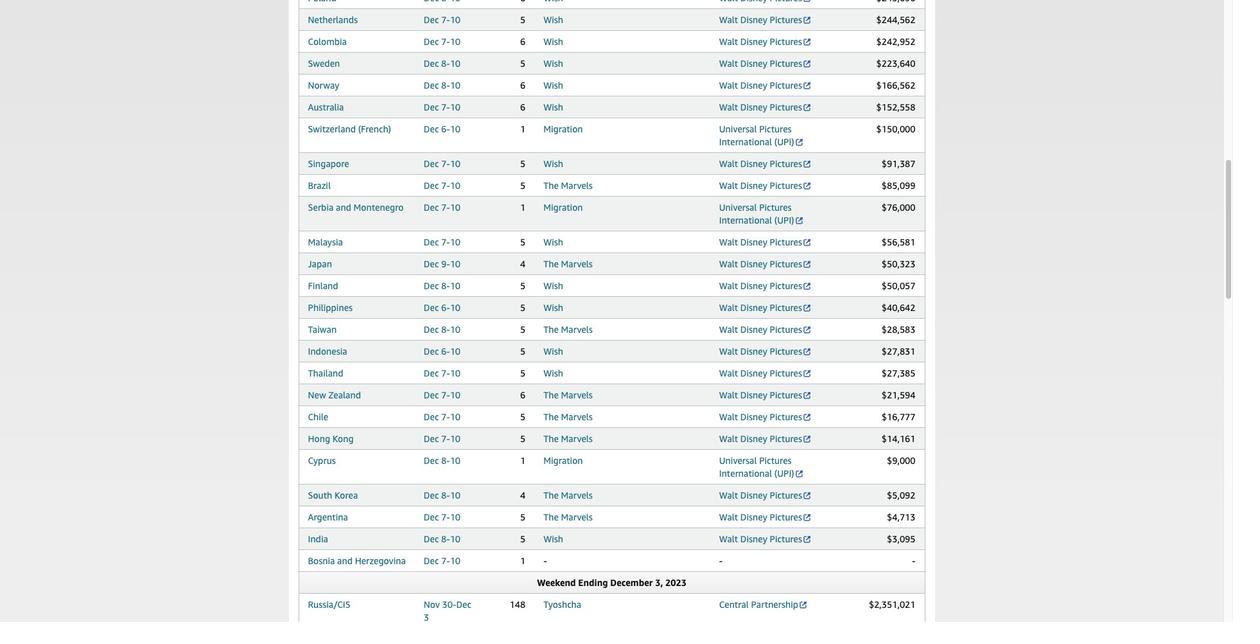 Task type: describe. For each thing, give the bounding box(es) containing it.
and for serbia
[[336, 202, 351, 213]]

switzerland
[[308, 123, 356, 134]]

3,
[[656, 577, 663, 588]]

walt disney pictures link for $21,594
[[720, 389, 812, 400]]

switzerland (french) link
[[308, 123, 391, 134]]

finland
[[308, 280, 338, 291]]

30-
[[442, 599, 457, 610]]

dec 8-10 link for sweden
[[424, 58, 461, 69]]

taiwan
[[308, 324, 337, 335]]

10 for chile
[[450, 411, 461, 422]]

pictures for $91,387
[[770, 158, 803, 169]]

$3,095
[[887, 533, 916, 544]]

1 for serbia and montenegro
[[520, 202, 526, 213]]

singapore link
[[308, 158, 349, 169]]

argentina
[[308, 511, 348, 522]]

dec 8-10 for india
[[424, 533, 461, 544]]

(french)
[[358, 123, 391, 134]]

pictures for $16,777
[[770, 411, 803, 422]]

10 for australia
[[450, 102, 461, 112]]

1 - from the left
[[544, 555, 547, 566]]

$50,057
[[882, 280, 916, 291]]

$16,777
[[882, 411, 916, 422]]

universal pictures international (upi) link for $150,000
[[720, 123, 804, 147]]

10 for japan
[[450, 258, 461, 269]]

$76,000
[[882, 202, 916, 213]]

dec for hong kong
[[424, 433, 439, 444]]

walt disney pictures link for $40,642
[[720, 302, 812, 313]]

pictures for $85,099
[[770, 180, 803, 191]]

hong
[[308, 433, 330, 444]]

pictures for $27,385
[[770, 368, 803, 378]]

the for taiwan
[[544, 324, 559, 335]]

dec 7-10 for brazil
[[424, 180, 461, 191]]

$14,161
[[882, 433, 916, 444]]

5 for hong kong
[[520, 433, 526, 444]]

montenegro
[[354, 202, 404, 213]]

south korea link
[[308, 490, 358, 501]]

dec 9-10
[[424, 258, 461, 269]]

10 for malaysia
[[450, 236, 461, 247]]

10 for bosnia and herzegovina
[[450, 555, 461, 566]]

weekend
[[537, 577, 576, 588]]

brazil
[[308, 180, 331, 191]]

6- for indonesia
[[441, 346, 450, 357]]

dec for cyprus
[[424, 455, 439, 466]]

$242,952
[[877, 36, 916, 47]]

walt for $166,562
[[720, 80, 738, 91]]

the marvels link for new zealand
[[544, 389, 593, 400]]

$223,640
[[877, 58, 916, 69]]

$27,385
[[882, 368, 916, 378]]

marvels for brazil
[[561, 180, 593, 191]]

bosnia and herzegovina link
[[308, 555, 406, 566]]

10 for switzerland (french)
[[450, 123, 461, 134]]

10 for taiwan
[[450, 324, 461, 335]]

$28,583
[[882, 324, 916, 335]]

$2,351,021
[[869, 599, 916, 610]]

walt disney pictures link for $223,640
[[720, 58, 812, 69]]

6 for norway
[[520, 80, 526, 91]]

walt disney pictures link for $4,713
[[720, 511, 812, 522]]

dec 7-10 for singapore
[[424, 158, 461, 169]]

the marvels for new zealand
[[544, 389, 593, 400]]

walt disney pictures for $40,642
[[720, 302, 803, 313]]

cyprus
[[308, 455, 336, 466]]

3 - from the left
[[912, 555, 916, 566]]

wish link for netherlands
[[544, 14, 564, 25]]

6- for switzerland (french)
[[441, 123, 450, 134]]

the for chile
[[544, 411, 559, 422]]

dec 8-10 for cyprus
[[424, 455, 461, 466]]

india link
[[308, 533, 328, 544]]

universal pictures international (upi) for $76,000
[[720, 202, 795, 226]]

dec for switzerland (french)
[[424, 123, 439, 134]]

10 for hong kong
[[450, 433, 461, 444]]

bosnia
[[308, 555, 335, 566]]

$50,323
[[882, 258, 916, 269]]

5 for thailand
[[520, 368, 526, 378]]

dec for malaysia
[[424, 236, 439, 247]]

disney for $223,640
[[741, 58, 768, 69]]

walt for $3,095
[[720, 533, 738, 544]]

norway link
[[308, 80, 340, 91]]

9-
[[441, 258, 450, 269]]

dec 7-10 link for argentina
[[424, 511, 461, 522]]

7- for australia
[[441, 102, 450, 112]]

thailand link
[[308, 368, 344, 378]]

the marvels for taiwan
[[544, 324, 593, 335]]

philippines
[[308, 302, 353, 313]]

5 for india
[[520, 533, 526, 544]]

pictures for $5,092
[[770, 490, 803, 501]]

the for argentina
[[544, 511, 559, 522]]

$244,562
[[877, 14, 916, 25]]

new
[[308, 389, 326, 400]]

10 for new zealand
[[450, 389, 461, 400]]

10 for indonesia
[[450, 346, 461, 357]]

(upi) for $150,000
[[775, 136, 795, 147]]

pictures for $244,562
[[770, 14, 803, 25]]

nov
[[424, 599, 440, 610]]

malaysia
[[308, 236, 343, 247]]

8- for norway
[[441, 80, 450, 91]]

singapore
[[308, 158, 349, 169]]

dec for bosnia and herzegovina
[[424, 555, 439, 566]]

switzerland (french)
[[308, 123, 391, 134]]

2 - from the left
[[720, 555, 723, 566]]

central partnership
[[720, 599, 799, 610]]

$152,558
[[877, 102, 916, 112]]

the marvels for south korea
[[544, 490, 593, 501]]

7- for malaysia
[[441, 236, 450, 247]]

hong kong link
[[308, 433, 354, 444]]

the for new zealand
[[544, 389, 559, 400]]

wish for australia
[[544, 102, 564, 112]]

finland link
[[308, 280, 338, 291]]

chile
[[308, 411, 328, 422]]

bosnia and herzegovina
[[308, 555, 406, 566]]

10 for philippines
[[450, 302, 461, 313]]

dec for brazil
[[424, 180, 439, 191]]

tyoshcha
[[544, 599, 582, 610]]

6 for new zealand
[[520, 389, 526, 400]]

walt disney pictures link for $16,777
[[720, 411, 812, 422]]

5 for brazil
[[520, 180, 526, 191]]

10 for netherlands
[[450, 14, 461, 25]]

pictures for $28,583
[[770, 324, 803, 335]]

$27,831
[[882, 346, 916, 357]]

dec 9-10 link
[[424, 258, 461, 269]]

2023
[[666, 577, 687, 588]]

pictures for $152,558
[[770, 102, 803, 112]]

kong
[[333, 433, 354, 444]]

10 for finland
[[450, 280, 461, 291]]

walt disney pictures for $27,831
[[720, 346, 803, 357]]

walt for $50,057
[[720, 280, 738, 291]]

marvels for south korea
[[561, 490, 593, 501]]

$9,000
[[887, 455, 916, 466]]

japan link
[[308, 258, 332, 269]]

serbia
[[308, 202, 334, 213]]

walt disney pictures link for $5,092
[[720, 490, 812, 501]]

walt for $4,713
[[720, 511, 738, 522]]

russia/cis link
[[308, 599, 351, 610]]

wish link for thailand
[[544, 368, 564, 378]]

pictures for $40,642
[[770, 302, 803, 313]]

serbia and montenegro link
[[308, 202, 404, 213]]

disney for $27,831
[[741, 346, 768, 357]]

5 for netherlands
[[520, 14, 526, 25]]

the for south korea
[[544, 490, 559, 501]]

cyprus link
[[308, 455, 336, 466]]

walt disney pictures for $14,161
[[720, 433, 803, 444]]

10 for cyprus
[[450, 455, 461, 466]]

netherlands
[[308, 14, 358, 25]]

7- for singapore
[[441, 158, 450, 169]]

taiwan link
[[308, 324, 337, 335]]

colombia link
[[308, 36, 347, 47]]

japan
[[308, 258, 332, 269]]

argentina link
[[308, 511, 348, 522]]

148
[[510, 599, 526, 610]]



Task type: vqa. For each thing, say whether or not it's contained in the screenshot.


Task type: locate. For each thing, give the bounding box(es) containing it.
7- for serbia and montenegro
[[441, 202, 450, 213]]

12 10 from the top
[[450, 280, 461, 291]]

0 vertical spatial universal
[[720, 123, 757, 134]]

4 dec 8-10 link from the top
[[424, 324, 461, 335]]

walt disney pictures link
[[720, 14, 812, 25], [720, 36, 812, 47], [720, 58, 812, 69], [720, 80, 812, 91], [720, 102, 812, 112], [720, 158, 812, 169], [720, 180, 812, 191], [720, 236, 812, 247], [720, 258, 812, 269], [720, 280, 812, 291], [720, 302, 812, 313], [720, 324, 812, 335], [720, 346, 812, 357], [720, 368, 812, 378], [720, 389, 812, 400], [720, 411, 812, 422], [720, 433, 812, 444], [720, 490, 812, 501], [720, 511, 812, 522], [720, 533, 812, 544]]

disney for $21,594
[[741, 389, 768, 400]]

dec 6-10 for switzerland (french)
[[424, 123, 461, 134]]

colombia
[[308, 36, 347, 47]]

walt disney pictures for $244,562
[[720, 14, 803, 25]]

12 dec 7-10 link from the top
[[424, 511, 461, 522]]

3 5 from the top
[[520, 158, 526, 169]]

0 horizontal spatial -
[[544, 555, 547, 566]]

malaysia link
[[308, 236, 343, 247]]

nov 30-dec 3 link
[[424, 599, 472, 622]]

dec 7-10 for netherlands
[[424, 14, 461, 25]]

ending
[[579, 577, 608, 588]]

1 vertical spatial migration link
[[544, 202, 583, 213]]

1 vertical spatial and
[[337, 555, 353, 566]]

wish link for philippines
[[544, 302, 564, 313]]

8- for taiwan
[[441, 324, 450, 335]]

central partnership link
[[720, 599, 808, 610]]

universal
[[720, 123, 757, 134], [720, 202, 757, 213], [720, 455, 757, 466]]

8 walt from the top
[[720, 236, 738, 247]]

pictures for $14,161
[[770, 433, 803, 444]]

walt for $16,777
[[720, 411, 738, 422]]

central
[[720, 599, 749, 610]]

3 wish from the top
[[544, 58, 564, 69]]

$5,092
[[887, 490, 916, 501]]

dec 7-10 link for chile
[[424, 411, 461, 422]]

(upi) for $9,000
[[775, 468, 795, 479]]

herzegovina
[[355, 555, 406, 566]]

walt for $50,323
[[720, 258, 738, 269]]

1 universal pictures international (upi) link from the top
[[720, 123, 804, 147]]

10 dec 7-10 from the top
[[424, 411, 461, 422]]

5 8- from the top
[[441, 455, 450, 466]]

2 7- from the top
[[441, 36, 450, 47]]

$56,581
[[882, 236, 916, 247]]

the for brazil
[[544, 180, 559, 191]]

6 for colombia
[[520, 36, 526, 47]]

5 dec 7-10 link from the top
[[424, 180, 461, 191]]

1 horizontal spatial -
[[720, 555, 723, 566]]

0 vertical spatial dec 6-10 link
[[424, 123, 461, 134]]

8 5 from the top
[[520, 324, 526, 335]]

marvels for japan
[[561, 258, 593, 269]]

weekend ending december 3, 2023
[[537, 577, 687, 588]]

indonesia
[[308, 346, 347, 357]]

migration link for dec 7-10
[[544, 202, 583, 213]]

chile link
[[308, 411, 328, 422]]

2 vertical spatial migration
[[544, 455, 583, 466]]

wish link
[[544, 14, 564, 25], [544, 36, 564, 47], [544, 58, 564, 69], [544, 80, 564, 91], [544, 102, 564, 112], [544, 158, 564, 169], [544, 236, 564, 247], [544, 280, 564, 291], [544, 302, 564, 313], [544, 346, 564, 357], [544, 368, 564, 378], [544, 533, 564, 544]]

- down the "$3,095"
[[912, 555, 916, 566]]

6 dec 7-10 link from the top
[[424, 202, 461, 213]]

7- for bosnia and herzegovina
[[441, 555, 450, 566]]

and right bosnia
[[337, 555, 353, 566]]

wish link for finland
[[544, 280, 564, 291]]

4 1 from the top
[[520, 555, 526, 566]]

universal for $150,000
[[720, 123, 757, 134]]

2 vertical spatial dec 6-10 link
[[424, 346, 461, 357]]

migration for dec 6-10
[[544, 123, 583, 134]]

5 5 from the top
[[520, 236, 526, 247]]

$4,713
[[887, 511, 916, 522]]

4 the from the top
[[544, 389, 559, 400]]

serbia and montenegro
[[308, 202, 404, 213]]

1 the marvels link from the top
[[544, 180, 593, 191]]

dec for norway
[[424, 80, 439, 91]]

2 dec 6-10 from the top
[[424, 302, 461, 313]]

8 dec 7-10 from the top
[[424, 368, 461, 378]]

1 vertical spatial (upi)
[[775, 215, 795, 226]]

the marvels for hong kong
[[544, 433, 593, 444]]

walt disney pictures for $56,581
[[720, 236, 803, 247]]

$85,099
[[882, 180, 916, 191]]

1 vertical spatial dec 6-10 link
[[424, 302, 461, 313]]

1 10 from the top
[[450, 14, 461, 25]]

zealand
[[329, 389, 361, 400]]

dec 8-10
[[424, 58, 461, 69], [424, 80, 461, 91], [424, 280, 461, 291], [424, 324, 461, 335], [424, 455, 461, 466], [424, 490, 461, 501], [424, 533, 461, 544]]

15 walt disney pictures from the top
[[720, 389, 803, 400]]

16 walt disney pictures from the top
[[720, 411, 803, 422]]

7 dec 8-10 from the top
[[424, 533, 461, 544]]

1 1 from the top
[[520, 123, 526, 134]]

7- for netherlands
[[441, 14, 450, 25]]

south korea
[[308, 490, 358, 501]]

1 vertical spatial universal pictures international (upi) link
[[720, 202, 804, 226]]

indonesia link
[[308, 346, 347, 357]]

1
[[520, 123, 526, 134], [520, 202, 526, 213], [520, 455, 526, 466], [520, 555, 526, 566]]

disney for $4,713
[[741, 511, 768, 522]]

walt for $244,562
[[720, 14, 738, 25]]

dec 7-10 link for australia
[[424, 102, 461, 112]]

11 disney from the top
[[741, 302, 768, 313]]

-
[[544, 555, 547, 566], [720, 555, 723, 566], [912, 555, 916, 566]]

3 walt disney pictures from the top
[[720, 58, 803, 69]]

korea
[[335, 490, 358, 501]]

18 walt disney pictures link from the top
[[720, 490, 812, 501]]

dec 7-10 link for thailand
[[424, 368, 461, 378]]

1 vertical spatial international
[[720, 215, 772, 226]]

the for hong kong
[[544, 433, 559, 444]]

- up weekend
[[544, 555, 547, 566]]

universal pictures international (upi)
[[720, 123, 795, 147], [720, 202, 795, 226], [720, 455, 795, 479]]

2 vertical spatial (upi)
[[775, 468, 795, 479]]

4 8- from the top
[[441, 324, 450, 335]]

walt for $5,092
[[720, 490, 738, 501]]

dec 7-10 link for malaysia
[[424, 236, 461, 247]]

2 horizontal spatial -
[[912, 555, 916, 566]]

nov 30-dec 3
[[424, 599, 472, 622]]

walt
[[720, 14, 738, 25], [720, 36, 738, 47], [720, 58, 738, 69], [720, 80, 738, 91], [720, 102, 738, 112], [720, 158, 738, 169], [720, 180, 738, 191], [720, 236, 738, 247], [720, 258, 738, 269], [720, 280, 738, 291], [720, 302, 738, 313], [720, 324, 738, 335], [720, 346, 738, 357], [720, 368, 738, 378], [720, 389, 738, 400], [720, 411, 738, 422], [720, 433, 738, 444], [720, 490, 738, 501], [720, 511, 738, 522], [720, 533, 738, 544]]

1 8- from the top
[[441, 58, 450, 69]]

0 vertical spatial and
[[336, 202, 351, 213]]

walt disney pictures
[[720, 14, 803, 25], [720, 36, 803, 47], [720, 58, 803, 69], [720, 80, 803, 91], [720, 102, 803, 112], [720, 158, 803, 169], [720, 180, 803, 191], [720, 236, 803, 247], [720, 258, 803, 269], [720, 280, 803, 291], [720, 302, 803, 313], [720, 324, 803, 335], [720, 346, 803, 357], [720, 368, 803, 378], [720, 389, 803, 400], [720, 411, 803, 422], [720, 433, 803, 444], [720, 490, 803, 501], [720, 511, 803, 522], [720, 533, 803, 544]]

2 the marvels from the top
[[544, 258, 593, 269]]

marvels
[[561, 180, 593, 191], [561, 258, 593, 269], [561, 324, 593, 335], [561, 389, 593, 400], [561, 411, 593, 422], [561, 433, 593, 444], [561, 490, 593, 501], [561, 511, 593, 522]]

6 marvels from the top
[[561, 433, 593, 444]]

1 dec 7-10 link from the top
[[424, 14, 461, 25]]

0 vertical spatial international
[[720, 136, 772, 147]]

dec for philippines
[[424, 302, 439, 313]]

migration link
[[544, 123, 583, 134], [544, 202, 583, 213], [544, 455, 583, 466]]

3 the marvels link from the top
[[544, 324, 593, 335]]

11 wish from the top
[[544, 368, 564, 378]]

10 10 from the top
[[450, 236, 461, 247]]

$40,642
[[882, 302, 916, 313]]

2 vertical spatial universal
[[720, 455, 757, 466]]

13 5 from the top
[[520, 511, 526, 522]]

12 walt from the top
[[720, 324, 738, 335]]

norway
[[308, 80, 340, 91]]

3 6 from the top
[[520, 102, 526, 112]]

wish for netherlands
[[544, 14, 564, 25]]

12 wish from the top
[[544, 533, 564, 544]]

6 5 from the top
[[520, 280, 526, 291]]

walt disney pictures link for $3,095
[[720, 533, 812, 544]]

dec for japan
[[424, 258, 439, 269]]

0 vertical spatial dec 6-10
[[424, 123, 461, 134]]

the marvels link for south korea
[[544, 490, 593, 501]]

0 vertical spatial 4
[[520, 258, 526, 269]]

walt disney pictures for $242,952
[[720, 36, 803, 47]]

disney for $14,161
[[741, 433, 768, 444]]

thailand
[[308, 368, 344, 378]]

dec
[[424, 14, 439, 25], [424, 36, 439, 47], [424, 58, 439, 69], [424, 80, 439, 91], [424, 102, 439, 112], [424, 123, 439, 134], [424, 158, 439, 169], [424, 180, 439, 191], [424, 202, 439, 213], [424, 236, 439, 247], [424, 258, 439, 269], [424, 280, 439, 291], [424, 302, 439, 313], [424, 324, 439, 335], [424, 346, 439, 357], [424, 368, 439, 378], [424, 389, 439, 400], [424, 411, 439, 422], [424, 433, 439, 444], [424, 455, 439, 466], [424, 490, 439, 501], [424, 511, 439, 522], [424, 533, 439, 544], [424, 555, 439, 566], [457, 599, 472, 610]]

11 walt disney pictures from the top
[[720, 302, 803, 313]]

sweden
[[308, 58, 340, 69]]

australia
[[308, 102, 344, 112]]

1 dec 8-10 link from the top
[[424, 58, 461, 69]]

dec 7-10 for australia
[[424, 102, 461, 112]]

10
[[450, 14, 461, 25], [450, 36, 461, 47], [450, 58, 461, 69], [450, 80, 461, 91], [450, 102, 461, 112], [450, 123, 461, 134], [450, 158, 461, 169], [450, 180, 461, 191], [450, 202, 461, 213], [450, 236, 461, 247], [450, 258, 461, 269], [450, 280, 461, 291], [450, 302, 461, 313], [450, 324, 461, 335], [450, 346, 461, 357], [450, 368, 461, 378], [450, 389, 461, 400], [450, 411, 461, 422], [450, 433, 461, 444], [450, 455, 461, 466], [450, 490, 461, 501], [450, 511, 461, 522], [450, 533, 461, 544], [450, 555, 461, 566]]

3 universal pictures international (upi) link from the top
[[720, 455, 804, 479]]

17 walt disney pictures link from the top
[[720, 433, 812, 444]]

2 vertical spatial international
[[720, 468, 772, 479]]

dec 6-10
[[424, 123, 461, 134], [424, 302, 461, 313], [424, 346, 461, 357]]

0 vertical spatial 6-
[[441, 123, 450, 134]]

7 8- from the top
[[441, 533, 450, 544]]

16 walt disney pictures link from the top
[[720, 411, 812, 422]]

4 the marvels link from the top
[[544, 389, 593, 400]]

20 10 from the top
[[450, 455, 461, 466]]

2 vertical spatial migration link
[[544, 455, 583, 466]]

wish for thailand
[[544, 368, 564, 378]]

6 walt from the top
[[720, 158, 738, 169]]

walt disney pictures link for $14,161
[[720, 433, 812, 444]]

2 wish link from the top
[[544, 36, 564, 47]]

11 dec 7-10 link from the top
[[424, 433, 461, 444]]

1 vertical spatial universal
[[720, 202, 757, 213]]

the
[[544, 180, 559, 191], [544, 258, 559, 269], [544, 324, 559, 335], [544, 389, 559, 400], [544, 411, 559, 422], [544, 433, 559, 444], [544, 490, 559, 501], [544, 511, 559, 522]]

dec 8-10 for norway
[[424, 80, 461, 91]]

22 10 from the top
[[450, 511, 461, 522]]

dec for finland
[[424, 280, 439, 291]]

6
[[520, 36, 526, 47], [520, 80, 526, 91], [520, 102, 526, 112], [520, 389, 526, 400]]

7-
[[441, 14, 450, 25], [441, 36, 450, 47], [441, 102, 450, 112], [441, 158, 450, 169], [441, 180, 450, 191], [441, 202, 450, 213], [441, 236, 450, 247], [441, 368, 450, 378], [441, 389, 450, 400], [441, 411, 450, 422], [441, 433, 450, 444], [441, 511, 450, 522], [441, 555, 450, 566]]

migration
[[544, 123, 583, 134], [544, 202, 583, 213], [544, 455, 583, 466]]

the marvels link for hong kong
[[544, 433, 593, 444]]

11 walt disney pictures link from the top
[[720, 302, 812, 313]]

partnership
[[751, 599, 799, 610]]

dec for sweden
[[424, 58, 439, 69]]

dec for australia
[[424, 102, 439, 112]]

russia/cis
[[308, 599, 351, 610]]

14 walt disney pictures link from the top
[[720, 368, 812, 378]]

2 vertical spatial universal pictures international (upi) link
[[720, 455, 804, 479]]

3 10 from the top
[[450, 58, 461, 69]]

1 the from the top
[[544, 180, 559, 191]]

8- for south korea
[[441, 490, 450, 501]]

new zealand
[[308, 389, 361, 400]]

marvels for chile
[[561, 411, 593, 422]]

dec 6-10 link for switzerland (french)
[[424, 123, 461, 134]]

5 dec 8-10 from the top
[[424, 455, 461, 466]]

walt for $28,583
[[720, 324, 738, 335]]

the marvels
[[544, 180, 593, 191], [544, 258, 593, 269], [544, 324, 593, 335], [544, 389, 593, 400], [544, 411, 593, 422], [544, 433, 593, 444], [544, 490, 593, 501], [544, 511, 593, 522]]

5 7- from the top
[[441, 180, 450, 191]]

10 for serbia and montenegro
[[450, 202, 461, 213]]

dec 7-10 for malaysia
[[424, 236, 461, 247]]

5 disney from the top
[[741, 102, 768, 112]]

19 disney from the top
[[741, 511, 768, 522]]

dec for argentina
[[424, 511, 439, 522]]

pictures for $242,952
[[770, 36, 803, 47]]

2 vertical spatial dec 6-10
[[424, 346, 461, 357]]

brazil link
[[308, 180, 331, 191]]

1 vertical spatial migration
[[544, 202, 583, 213]]

december
[[611, 577, 653, 588]]

dec for thailand
[[424, 368, 439, 378]]

9 walt disney pictures link from the top
[[720, 258, 812, 269]]

dec 8-10 for sweden
[[424, 58, 461, 69]]

7- for argentina
[[441, 511, 450, 522]]

walt disney pictures link for $244,562
[[720, 14, 812, 25]]

2 dec 8-10 from the top
[[424, 80, 461, 91]]

2 vertical spatial 6-
[[441, 346, 450, 357]]

10 for norway
[[450, 80, 461, 91]]

6 walt disney pictures from the top
[[720, 158, 803, 169]]

the marvels link for taiwan
[[544, 324, 593, 335]]

0 vertical spatial migration
[[544, 123, 583, 134]]

wish link for norway
[[544, 80, 564, 91]]

10 7- from the top
[[441, 411, 450, 422]]

1 vertical spatial dec 6-10
[[424, 302, 461, 313]]

9 disney from the top
[[741, 258, 768, 269]]

11 10 from the top
[[450, 258, 461, 269]]

sweden link
[[308, 58, 340, 69]]

south
[[308, 490, 332, 501]]

dec 7-10 link for colombia
[[424, 36, 461, 47]]

0 vertical spatial universal pictures international (upi)
[[720, 123, 795, 147]]

1 international from the top
[[720, 136, 772, 147]]

1 walt from the top
[[720, 14, 738, 25]]

7 dec 7-10 link from the top
[[424, 236, 461, 247]]

philippines link
[[308, 302, 353, 313]]

tyoshcha link
[[544, 599, 582, 610]]

11 wish link from the top
[[544, 368, 564, 378]]

1 dec 6-10 link from the top
[[424, 123, 461, 134]]

walt disney pictures for $50,057
[[720, 280, 803, 291]]

12 disney from the top
[[741, 324, 768, 335]]

dec 6-10 link
[[424, 123, 461, 134], [424, 302, 461, 313], [424, 346, 461, 357]]

2 vertical spatial universal pictures international (upi)
[[720, 455, 795, 479]]

migration link for dec 8-10
[[544, 455, 583, 466]]

1 (upi) from the top
[[775, 136, 795, 147]]

7 the marvels link from the top
[[544, 490, 593, 501]]

dec 8-10 for taiwan
[[424, 324, 461, 335]]

4 5 from the top
[[520, 180, 526, 191]]

1 dec 7-10 from the top
[[424, 14, 461, 25]]

12 wish link from the top
[[544, 533, 564, 544]]

hong kong
[[308, 433, 354, 444]]

dec 8-10 link
[[424, 58, 461, 69], [424, 80, 461, 91], [424, 280, 461, 291], [424, 324, 461, 335], [424, 455, 461, 466], [424, 490, 461, 501], [424, 533, 461, 544]]

dec 8-10 for south korea
[[424, 490, 461, 501]]

2 walt disney pictures from the top
[[720, 36, 803, 47]]

1 vertical spatial universal pictures international (upi)
[[720, 202, 795, 226]]

$166,562
[[877, 80, 916, 91]]

6 walt disney pictures link from the top
[[720, 158, 812, 169]]

3 migration from the top
[[544, 455, 583, 466]]

walt for $27,385
[[720, 368, 738, 378]]

20 disney from the top
[[741, 533, 768, 544]]

wish for norway
[[544, 80, 564, 91]]

4
[[520, 258, 526, 269], [520, 490, 526, 501]]

dec inside "nov 30-dec 3"
[[457, 599, 472, 610]]

2 4 from the top
[[520, 490, 526, 501]]

marvels for taiwan
[[561, 324, 593, 335]]

10 for brazil
[[450, 180, 461, 191]]

dec for singapore
[[424, 158, 439, 169]]

disney for $28,583
[[741, 324, 768, 335]]

1 7- from the top
[[441, 14, 450, 25]]

21 10 from the top
[[450, 490, 461, 501]]

7 wish link from the top
[[544, 236, 564, 247]]

(upi)
[[775, 136, 795, 147], [775, 215, 795, 226], [775, 468, 795, 479]]

0 vertical spatial migration link
[[544, 123, 583, 134]]

1 walt disney pictures link from the top
[[720, 14, 812, 25]]

0 vertical spatial universal pictures international (upi) link
[[720, 123, 804, 147]]

2 migration link from the top
[[544, 202, 583, 213]]

dec 7-10 for hong kong
[[424, 433, 461, 444]]

7 dec 8-10 link from the top
[[424, 533, 461, 544]]

11 walt from the top
[[720, 302, 738, 313]]

and
[[336, 202, 351, 213], [337, 555, 353, 566]]

disney
[[741, 14, 768, 25], [741, 36, 768, 47], [741, 58, 768, 69], [741, 80, 768, 91], [741, 102, 768, 112], [741, 158, 768, 169], [741, 180, 768, 191], [741, 236, 768, 247], [741, 258, 768, 269], [741, 280, 768, 291], [741, 302, 768, 313], [741, 324, 768, 335], [741, 346, 768, 357], [741, 368, 768, 378], [741, 389, 768, 400], [741, 411, 768, 422], [741, 433, 768, 444], [741, 490, 768, 501], [741, 511, 768, 522], [741, 533, 768, 544]]

and right serbia
[[336, 202, 351, 213]]

3 wish link from the top
[[544, 58, 564, 69]]

1 vertical spatial 6-
[[441, 302, 450, 313]]

15 10 from the top
[[450, 346, 461, 357]]

2 1 from the top
[[520, 202, 526, 213]]

2 disney from the top
[[741, 36, 768, 47]]

7- for hong kong
[[441, 433, 450, 444]]

1 vertical spatial 4
[[520, 490, 526, 501]]

walt disney pictures link for $50,323
[[720, 258, 812, 269]]

dec for indonesia
[[424, 346, 439, 357]]

dec for india
[[424, 533, 439, 544]]

$150,000
[[877, 123, 916, 134]]

migration for dec 8-10
[[544, 455, 583, 466]]

the marvels link
[[544, 180, 593, 191], [544, 258, 593, 269], [544, 324, 593, 335], [544, 389, 593, 400], [544, 411, 593, 422], [544, 433, 593, 444], [544, 490, 593, 501], [544, 511, 593, 522]]

$21,594
[[882, 389, 916, 400]]

10 for south korea
[[450, 490, 461, 501]]

universal pictures international (upi) link
[[720, 123, 804, 147], [720, 202, 804, 226], [720, 455, 804, 479]]

8 walt disney pictures link from the top
[[720, 236, 812, 247]]

dec 7-10
[[424, 14, 461, 25], [424, 36, 461, 47], [424, 102, 461, 112], [424, 158, 461, 169], [424, 180, 461, 191], [424, 202, 461, 213], [424, 236, 461, 247], [424, 368, 461, 378], [424, 389, 461, 400], [424, 411, 461, 422], [424, 433, 461, 444], [424, 511, 461, 522], [424, 555, 461, 566]]

walt disney pictures link for $166,562
[[720, 80, 812, 91]]

8 marvels from the top
[[561, 511, 593, 522]]

11 5 from the top
[[520, 411, 526, 422]]

6-
[[441, 123, 450, 134], [441, 302, 450, 313], [441, 346, 450, 357]]

11 7- from the top
[[441, 433, 450, 444]]

- up central
[[720, 555, 723, 566]]

wish
[[544, 14, 564, 25], [544, 36, 564, 47], [544, 58, 564, 69], [544, 80, 564, 91], [544, 102, 564, 112], [544, 158, 564, 169], [544, 236, 564, 247], [544, 280, 564, 291], [544, 302, 564, 313], [544, 346, 564, 357], [544, 368, 564, 378], [544, 533, 564, 544]]

5 wish from the top
[[544, 102, 564, 112]]

dec for serbia and montenegro
[[424, 202, 439, 213]]

new zealand link
[[308, 389, 361, 400]]

walt disney pictures link for $242,952
[[720, 36, 812, 47]]

3
[[424, 612, 429, 622]]

0 vertical spatial (upi)
[[775, 136, 795, 147]]

14 walt disney pictures from the top
[[720, 368, 803, 378]]

walt disney pictures link for $27,831
[[720, 346, 812, 357]]

and for bosnia
[[337, 555, 353, 566]]

$91,387
[[882, 158, 916, 169]]



